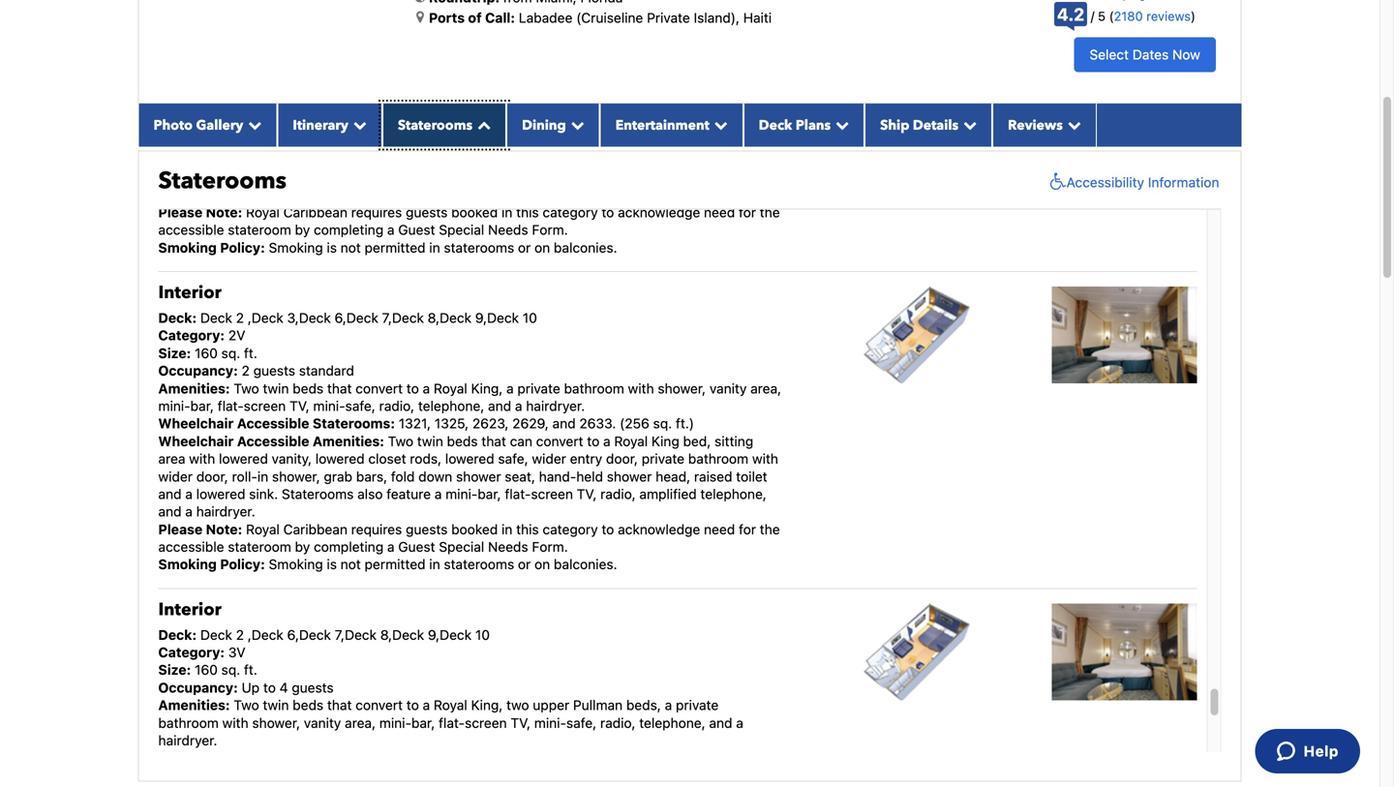 Task type: locate. For each thing, give the bounding box(es) containing it.
1 not from the top
[[341, 240, 361, 256]]

tv, down the entertainment dropdown button
[[692, 169, 712, 185]]

on
[[535, 240, 550, 256], [535, 556, 550, 572]]

0 vertical spatial form.
[[532, 222, 568, 238]]

amenities: down staterooms:
[[313, 433, 384, 449]]

staterooms down staterooms dropdown button
[[397, 169, 469, 185]]

guest down two twin beds that can convert to a royal king bed, sitting area with lowered vanity, lowered closet rods, lowered safe, wider entry door, private bathroom with wider door, roll-in shower, grab bars, fold down shower seat, hand-held shower head, raised toilet and a lowered sink. staterooms also feature a mini-bar, flat-screen tv, radio, amplified telephone, and a hairdryer. please note:
[[398, 539, 435, 555]]

1 category: from the top
[[158, 327, 225, 343]]

1 vertical spatial interior
[[158, 598, 221, 622]]

chevron down image for itinerary
[[348, 118, 367, 131]]

raised inside two twin beds that can convert to a royal king bed, sitting area with lowered vanity, lowered closet rods, lowered safe, wider entry door, private bathroom with wider door, roll-in shower, grab bars, fold down shower seat, hand-held shower head, raised toilet and a lowered sink. staterooms also feature a mini-bar, flat-screen tv, radio, amplified telephone, and a hairdryer. please note:
[[694, 468, 732, 484]]

policy: up 3v
[[220, 556, 265, 572]]

radio, down 2633.
[[600, 486, 636, 502]]

1 vertical spatial this
[[516, 521, 539, 537]]

1 needs from the top
[[488, 222, 528, 238]]

1 king from the top
[[652, 116, 679, 132]]

1 horizontal spatial chevron down image
[[959, 118, 977, 131]]

king
[[652, 116, 679, 132], [652, 433, 679, 449]]

is up interior deck: deck 2 ,deck 3,deck 6,deck 7,deck 8,deck 9,deck 10
[[327, 240, 337, 256]]

door,
[[668, 134, 700, 150], [290, 151, 322, 167], [606, 451, 638, 467], [196, 468, 228, 484]]

1 vertical spatial vanity,
[[272, 451, 312, 467]]

completing up interior deck: deck 2 ,deck 6,deck 7,deck 8,deck 9,deck 10
[[314, 539, 384, 555]]

0 vertical spatial rods,
[[472, 134, 503, 150]]

sink. inside two twin beds that can convert to a royal king bed, sitting area with lowered vanity, lowered closet rods, lowered safe, wider entry door, private bathroom with wider door, roll-in shower, grab bars, fold down shower seat, hand-held shower head, raised toilet and a lowered sink. staterooms also feature a mini-bar, flat-screen tv, radio, amplified telephone, and a hairdryer. please note:
[[249, 486, 278, 502]]

rods, down 1321,
[[410, 451, 442, 467]]

0 horizontal spatial seat,
[[505, 468, 535, 484]]

seat, down the entertainment at the top of page
[[599, 151, 629, 167]]

bathroom inside two twin beds that can convert to a royal king bed, sitting area with lowered vanity, lowered closet rods, lowered safe, wider entry door, private bathroom with wider door, roll-in shower, grab bars, fold down shower seat, hand-held shower head, raised toilet and a lowered sink. staterooms also feature a mini-bar, flat-screen tv, radio, amplified telephone, and a hairdryer. please note:
[[688, 451, 749, 467]]

shower, inside two twin beds that convert to a royal king, a private bathroom with shower, vanity area, mini-bar, flat-screen tv, mini-safe, radio, telephone, and a hairdryer. wheelchair accessible staterooms: 1321, 1325, 2623, 2629, and 2633. (256 sq. ft.) wheelchair accessible amenities:
[[658, 380, 706, 396]]

feature down dining
[[502, 169, 546, 185]]

0 vertical spatial hand-
[[633, 151, 670, 167]]

0 vertical spatial stateroom
[[228, 222, 291, 238]]

interior for interior deck: deck 2 ,deck 3,deck 6,deck 7,deck 8,deck 9,deck 10
[[158, 281, 221, 305]]

2 deck: from the top
[[158, 627, 197, 643]]

that
[[482, 116, 506, 132], [327, 380, 352, 396], [482, 433, 506, 449], [327, 697, 352, 713]]

deck: up category: 2v size: 160 sq. ft. occupancy: 2 guests standard amenities:
[[158, 310, 197, 326]]

4 chevron down image from the left
[[831, 118, 849, 131]]

bar, inside two twin beds that can convert to a royal king bed, sitting area with lowered vanity, lowered closet rods, lowered safe, wider entry door, private bathroom with wider door, roll-in shower, grab bars, fold down shower seat, hand-held shower head, raised toilet and a lowered sink. staterooms also feature a mini-bar, flat-screen tv, radio, amplified telephone, and a hairdryer. please note:
[[478, 486, 501, 502]]

deck left plans
[[759, 116, 792, 134]]

telephone, inside two twin beds that can convert to a royal king bed, sitting area with lowered vanity, lowered closet rods, lowered safe, wider entry door, private bathroom with wider door, roll-in shower, grab bars, fold down shower seat, hand-held shower head, raised toilet and a lowered sink. staterooms also feature a mini-bar, flat-screen tv, radio, amplified telephone, and a hairdryer. please note:
[[700, 486, 767, 502]]

ft. inside category: 3v size: 160 sq. ft. occupancy: up to 4 guests amenities:
[[244, 662, 257, 678]]

1 horizontal spatial 8,deck
[[428, 310, 472, 326]]

0 horizontal spatial rods,
[[410, 451, 442, 467]]

screen down the entertainment at the top of page
[[646, 169, 689, 185]]

2 stateroom from the top
[[228, 539, 291, 555]]

deck for interior deck: deck 2 ,deck 6,deck 7,deck 8,deck 9,deck 10
[[200, 627, 232, 643]]

bar, inside two twin beds that convert to a royal king, a private bathroom with shower, vanity area, mini-bar, flat-screen tv, mini-safe, radio, telephone, and a hairdryer. wheelchair accessible staterooms: 1321, 1325, 2623, 2629, and 2633. (256 sq. ft.) wheelchair accessible amenities:
[[190, 398, 214, 414]]

hand-
[[633, 151, 670, 167], [539, 468, 576, 484]]

caribbean up interior deck: deck 2 ,deck 6,deck 7,deck 8,deck 9,deck 10
[[283, 521, 348, 537]]

1 vertical spatial king,
[[471, 697, 503, 713]]

chevron down image
[[709, 118, 728, 131], [959, 118, 977, 131]]

1 horizontal spatial rods,
[[472, 134, 503, 150]]

and
[[478, 99, 501, 115], [274, 169, 297, 185], [289, 187, 312, 203], [488, 398, 511, 414], [552, 416, 576, 431], [158, 486, 182, 502], [158, 504, 182, 520], [709, 715, 732, 731]]

safe, down pullman
[[566, 715, 597, 731]]

2 up 3v
[[236, 627, 244, 643]]

1 vertical spatial sink.
[[249, 486, 278, 502]]

tv, down 2633.
[[577, 486, 597, 502]]

6,deck right 3,deck
[[335, 310, 378, 326]]

6,deck
[[335, 310, 378, 326], [287, 627, 331, 643]]

accessible
[[237, 416, 309, 431], [237, 433, 309, 449]]

cabin image for deck 2 ,deck 6,deck 7,deck 8,deck 9,deck 10 deck on independence of the seas image
[[1052, 604, 1197, 700]]

2 inside category: 2v size: 160 sq. ft. occupancy: 2 guests standard amenities:
[[242, 363, 250, 379]]

held down 2633.
[[576, 468, 603, 484]]

1 vertical spatial size:
[[158, 662, 191, 678]]

3 policy: from the top
[[220, 750, 265, 766]]

1 horizontal spatial (256
[[620, 416, 650, 431]]

2 ft. from the top
[[244, 662, 257, 678]]

1 vertical spatial needs
[[488, 539, 528, 555]]

0 horizontal spatial sink.
[[249, 486, 278, 502]]

screen inside 9553, 9557, and 9561. (256 sq. ft.) two twin beds that can convert to a royal king bed, sitting area with sofa bed, lowered vanity, lowered closet rods, lowered safe, wider entry door, private bathroom with wider door, roll-in shower, grab bars, fold down shower seat, hand-held shower head, raised toilet and a lowered sink. staterooms also feature a mini-bar, flat-screen tv, radio, amplified telephone, and a hairdryer. please note:
[[646, 169, 689, 185]]

king,
[[471, 380, 503, 396], [471, 697, 503, 713]]

deck inside interior deck: deck 2 ,deck 6,deck 7,deck 8,deck 9,deck 10
[[200, 627, 232, 643]]

shower down 2633.
[[607, 468, 652, 484]]

1 vertical spatial the
[[760, 521, 780, 537]]

guests inside category: 3v size: 160 sq. ft. occupancy: up to 4 guests amenities:
[[292, 680, 334, 696]]

tv, inside two twin beds that convert to a royal king, a private bathroom with shower, vanity area, mini-bar, flat-screen tv, mini-safe, radio, telephone, and a hairdryer. wheelchair accessible staterooms: 1321, 1325, 2623, 2629, and 2633. (256 sq. ft.) wheelchair accessible amenities:
[[290, 398, 310, 414]]

0 vertical spatial permitted
[[365, 240, 426, 256]]

sq. down 2v
[[221, 345, 240, 361]]

shower down the 2623,
[[456, 468, 501, 484]]

needs down 9553, 9557, and 9561. (256 sq. ft.) two twin beds that can convert to a royal king bed, sitting area with sofa bed, lowered vanity, lowered closet rods, lowered safe, wider entry door, private bathroom with wider door, roll-in shower, grab bars, fold down shower seat, hand-held shower head, raised toilet and a lowered sink. staterooms also feature a mini-bar, flat-screen tv, radio, amplified telephone, and a hairdryer. please note:
[[488, 222, 528, 238]]

1 please from the top
[[158, 204, 203, 220]]

0 vertical spatial 2
[[236, 310, 244, 326]]

0 vertical spatial category:
[[158, 327, 225, 343]]

rods, down chevron up icon
[[472, 134, 503, 150]]

2 160 from the top
[[195, 662, 218, 678]]

deck:
[[158, 310, 197, 326], [158, 627, 197, 643]]

9,deck
[[475, 310, 519, 326], [428, 627, 472, 643]]

that down the 2623,
[[482, 433, 506, 449]]

0 vertical spatial requires
[[351, 204, 402, 220]]

king, for telephone,
[[471, 380, 503, 396]]

0 horizontal spatial area,
[[345, 715, 376, 731]]

chevron down image for reviews
[[1063, 118, 1081, 131]]

seat,
[[599, 151, 629, 167], [505, 468, 535, 484]]

this
[[516, 204, 539, 220], [516, 521, 539, 537]]

map marker image
[[416, 10, 424, 24]]

1 ,deck from the top
[[248, 310, 284, 326]]

permitted
[[365, 240, 426, 256], [365, 556, 426, 572]]

also
[[473, 169, 498, 185], [357, 486, 383, 502]]

0 vertical spatial closet
[[430, 134, 468, 150]]

convert inside two twin beds that can convert to a royal king bed, sitting area with lowered vanity, lowered closet rods, lowered safe, wider entry door, private bathroom with wider door, roll-in shower, grab bars, fold down shower seat, hand-held shower head, raised toilet and a lowered sink. staterooms also feature a mini-bar, flat-screen tv, radio, amplified telephone, and a hairdryer. please note:
[[536, 433, 583, 449]]

2 or from the top
[[518, 556, 531, 572]]

amenities:
[[158, 380, 230, 396], [313, 433, 384, 449], [158, 697, 230, 713]]

0 vertical spatial accessible
[[158, 222, 224, 238]]

2 size: from the top
[[158, 662, 191, 678]]

1 vertical spatial deck
[[200, 310, 232, 326]]

category: for category: 2v size: 160 sq. ft. occupancy: 2 guests standard amenities:
[[158, 327, 225, 343]]

interior inside interior deck: deck 2 ,deck 3,deck 6,deck 7,deck 8,deck 9,deck 10
[[158, 281, 221, 305]]

2 requires from the top
[[351, 521, 402, 537]]

0 vertical spatial for
[[739, 204, 756, 220]]

1 horizontal spatial 9,deck
[[475, 310, 519, 326]]

1 horizontal spatial 7,deck
[[382, 310, 424, 326]]

down down dining
[[512, 151, 546, 167]]

2 wheelchair from the top
[[158, 433, 234, 449]]

1 vertical spatial on
[[535, 556, 550, 572]]

two inside two twin beds that can convert to a royal king bed, sitting area with lowered vanity, lowered closet rods, lowered safe, wider entry door, private bathroom with wider door, roll-in shower, grab bars, fold down shower seat, hand-held shower head, raised toilet and a lowered sink. staterooms also feature a mini-bar, flat-screen tv, radio, amplified telephone, and a hairdryer. please note:
[[388, 433, 414, 449]]

two down up
[[234, 697, 259, 713]]

1 vertical spatial accessible
[[237, 433, 309, 449]]

acknowledge
[[618, 204, 700, 220], [618, 521, 700, 537]]

0 vertical spatial held
[[670, 151, 697, 167]]

0 vertical spatial caribbean
[[283, 204, 348, 220]]

screen down 2629,
[[531, 486, 573, 502]]

staterooms main content
[[128, 0, 1251, 787]]

flat- inside two twin beds that can convert to a royal king bed, sitting area with lowered vanity, lowered closet rods, lowered safe, wider entry door, private bathroom with wider door, roll-in shower, grab bars, fold down shower seat, hand-held shower head, raised toilet and a lowered sink. staterooms also feature a mini-bar, flat-screen tv, radio, amplified telephone, and a hairdryer. please note:
[[505, 486, 531, 502]]

0 vertical spatial deck:
[[158, 310, 197, 326]]

chevron down image for entertainment
[[709, 118, 728, 131]]

vanity, down the standard
[[272, 451, 312, 467]]

interior up category: 3v size: 160 sq. ft. occupancy: up to 4 guests amenities:
[[158, 598, 221, 622]]

1 vertical spatial accessible
[[158, 539, 224, 555]]

in inside two twin beds that can convert to a royal king bed, sitting area with lowered vanity, lowered closet rods, lowered safe, wider entry door, private bathroom with wider door, roll-in shower, grab bars, fold down shower seat, hand-held shower head, raised toilet and a lowered sink. staterooms also feature a mini-bar, flat-screen tv, radio, amplified telephone, and a hairdryer. please note:
[[257, 468, 268, 484]]

hairdryer.
[[327, 187, 386, 203], [526, 398, 585, 414], [196, 504, 255, 520], [158, 732, 217, 748]]

fold inside two twin beds that can convert to a royal king bed, sitting area with lowered vanity, lowered closet rods, lowered safe, wider entry door, private bathroom with wider door, roll-in shower, grab bars, fold down shower seat, hand-held shower head, raised toilet and a lowered sink. staterooms also feature a mini-bar, flat-screen tv, radio, amplified telephone, and a hairdryer. please note:
[[391, 468, 415, 484]]

twin down 4
[[263, 697, 289, 713]]

1 size: from the top
[[158, 345, 191, 361]]

0 vertical spatial policy:
[[220, 240, 265, 256]]

category: for category: 3v size: 160 sq. ft. occupancy: up to 4 guests amenities:
[[158, 644, 225, 660]]

permitted up interior deck: deck 2 ,deck 3,deck 6,deck 7,deck 8,deck 9,deck 10
[[365, 240, 426, 256]]

guest down 9553, 9557, and 9561. (256 sq. ft.) two twin beds that can convert to a royal king bed, sitting area with sofa bed, lowered vanity, lowered closet rods, lowered safe, wider entry door, private bathroom with wider door, roll-in shower, grab bars, fold down shower seat, hand-held shower head, raised toilet and a lowered sink. staterooms also feature a mini-bar, flat-screen tv, radio, amplified telephone, and a hairdryer. please note:
[[398, 222, 435, 238]]

screen inside two twin beds that can convert to a royal king bed, sitting area with lowered vanity, lowered closet rods, lowered safe, wider entry door, private bathroom with wider door, roll-in shower, grab bars, fold down shower seat, hand-held shower head, raised toilet and a lowered sink. staterooms also feature a mini-bar, flat-screen tv, radio, amplified telephone, and a hairdryer. please note:
[[531, 486, 573, 502]]

fold down 1321,
[[391, 468, 415, 484]]

2 note: from the top
[[206, 521, 242, 537]]

0 vertical spatial vanity,
[[334, 134, 374, 150]]

two
[[388, 116, 414, 132], [234, 380, 259, 396], [388, 433, 414, 449], [234, 697, 259, 713]]

0 vertical spatial amplified
[[158, 187, 216, 203]]

safe,
[[560, 134, 590, 150], [345, 398, 375, 414], [498, 451, 528, 467], [566, 715, 597, 731]]

size:
[[158, 345, 191, 361], [158, 662, 191, 678]]

10
[[523, 310, 537, 326], [475, 627, 490, 643]]

0 vertical spatial wheelchair
[[158, 416, 234, 431]]

flat- inside two twin beds that convert to a royal king, two upper pullman beds, a private bathroom with shower, vanity area, mini-bar, flat-screen tv, mini-safe, radio, telephone, and a hairdryer. smoking policy:
[[439, 715, 465, 731]]

guest
[[398, 222, 435, 238], [398, 539, 435, 555]]

chevron down image inside the entertainment dropdown button
[[709, 118, 728, 131]]

raised inside 9553, 9557, and 9561. (256 sq. ft.) two twin beds that can convert to a royal king bed, sitting area with sofa bed, lowered vanity, lowered closet rods, lowered safe, wider entry door, private bathroom with wider door, roll-in shower, grab bars, fold down shower seat, hand-held shower head, raised toilet and a lowered sink. staterooms also feature a mini-bar, flat-screen tv, radio, amplified telephone, and a hairdryer. please note:
[[197, 169, 235, 185]]

two down 1321,
[[388, 433, 414, 449]]

size: for category: 3v size: 160 sq. ft. occupancy: up to 4 guests amenities:
[[158, 662, 191, 678]]

2 accessible from the top
[[158, 539, 224, 555]]

2v
[[228, 327, 245, 343]]

tv, inside two twin beds that can convert to a royal king bed, sitting area with lowered vanity, lowered closet rods, lowered safe, wider entry door, private bathroom with wider door, roll-in shower, grab bars, fold down shower seat, hand-held shower head, raised toilet and a lowered sink. staterooms also feature a mini-bar, flat-screen tv, radio, amplified telephone, and a hairdryer. please note:
[[577, 486, 597, 502]]

2 guest from the top
[[398, 539, 435, 555]]

1 for from the top
[[739, 204, 756, 220]]

0 horizontal spatial raised
[[197, 169, 235, 185]]

feature down 1321,
[[387, 486, 431, 502]]

1 vertical spatial note:
[[206, 521, 242, 537]]

area, inside two twin beds that convert to a royal king, two upper pullman beds, a private bathroom with shower, vanity area, mini-bar, flat-screen tv, mini-safe, radio, telephone, and a hairdryer. smoking policy:
[[345, 715, 376, 731]]

9,deck inside interior deck: deck 2 ,deck 6,deck 7,deck 8,deck 9,deck 10
[[428, 627, 472, 643]]

radio, down the entertainment dropdown button
[[716, 169, 751, 185]]

7,deck inside interior deck: deck 2 ,deck 6,deck 7,deck 8,deck 9,deck 10
[[335, 627, 377, 643]]

reviews
[[1147, 9, 1191, 23]]

7,deck
[[382, 310, 424, 326], [335, 627, 377, 643]]

0 vertical spatial area,
[[750, 380, 781, 396]]

ft.) right 2633.
[[676, 416, 694, 431]]

2 vertical spatial deck
[[200, 627, 232, 643]]

1 category from the top
[[543, 204, 598, 220]]

permitted up interior deck: deck 2 ,deck 6,deck 7,deck 8,deck 9,deck 10
[[365, 556, 426, 572]]

not up interior deck: deck 2 ,deck 3,deck 6,deck 7,deck 8,deck 9,deck 10
[[341, 240, 361, 256]]

(256 up dining
[[543, 99, 573, 115]]

ft. for 2v
[[244, 345, 257, 361]]

bar, inside 9553, 9557, and 9561. (256 sq. ft.) two twin beds that can convert to a royal king bed, sitting area with sofa bed, lowered vanity, lowered closet rods, lowered safe, wider entry door, private bathroom with wider door, roll-in shower, grab bars, fold down shower seat, hand-held shower head, raised toilet and a lowered sink. staterooms also feature a mini-bar, flat-screen tv, radio, amplified telephone, and a hairdryer. please note:
[[593, 169, 617, 185]]

0 vertical spatial 7,deck
[[382, 310, 424, 326]]

2 accessible from the top
[[237, 433, 309, 449]]

2 king from the top
[[652, 433, 679, 449]]

2 can from the top
[[510, 433, 532, 449]]

2 need from the top
[[704, 521, 735, 537]]

chevron down image left staterooms dropdown button
[[348, 118, 367, 131]]

chevron down image for ship details
[[959, 118, 977, 131]]

a
[[603, 116, 611, 132], [301, 169, 308, 185], [550, 169, 557, 185], [316, 187, 323, 203], [387, 222, 395, 238], [423, 380, 430, 396], [506, 380, 514, 396], [515, 398, 522, 414], [603, 433, 611, 449], [185, 486, 193, 502], [435, 486, 442, 502], [185, 504, 193, 520], [387, 539, 395, 555], [423, 697, 430, 713], [665, 697, 672, 713], [736, 715, 743, 731]]

sq. down 3v
[[221, 662, 240, 678]]

labadee
[[519, 10, 573, 26]]

1 vertical spatial area,
[[345, 715, 376, 731]]

,deck up category: 3v size: 160 sq. ft. occupancy: up to 4 guests amenities:
[[248, 627, 284, 643]]

amplified
[[158, 187, 216, 203], [639, 486, 697, 502]]

1 horizontal spatial entry
[[632, 134, 664, 150]]

0 vertical spatial ft.)
[[599, 99, 618, 115]]

ft.) inside two twin beds that convert to a royal king, a private bathroom with shower, vanity area, mini-bar, flat-screen tv, mini-safe, radio, telephone, and a hairdryer. wheelchair accessible staterooms: 1321, 1325, 2623, 2629, and 2633. (256 sq. ft.) wheelchair accessible amenities:
[[676, 416, 694, 431]]

twin for radio,
[[263, 697, 289, 713]]

(256
[[543, 99, 573, 115], [620, 416, 650, 431]]

down inside 9553, 9557, and 9561. (256 sq. ft.) two twin beds that can convert to a royal king bed, sitting area with sofa bed, lowered vanity, lowered closet rods, lowered safe, wider entry door, private bathroom with wider door, roll-in shower, grab bars, fold down shower seat, hand-held shower head, raised toilet and a lowered sink. staterooms also feature a mini-bar, flat-screen tv, radio, amplified telephone, and a hairdryer. please note:
[[512, 151, 546, 167]]

occupancy:
[[158, 363, 238, 379], [158, 680, 238, 696]]

1 vertical spatial down
[[418, 468, 452, 484]]

interior deck: deck 2 ,deck 3,deck 6,deck 7,deck 8,deck 9,deck 10
[[158, 281, 537, 326]]

1 vertical spatial toilet
[[736, 468, 767, 484]]

category: inside category: 2v size: 160 sq. ft. occupancy: 2 guests standard amenities:
[[158, 327, 225, 343]]

2 sitting from the top
[[715, 433, 753, 449]]

chevron down image
[[243, 118, 262, 131], [348, 118, 367, 131], [566, 118, 585, 131], [831, 118, 849, 131], [1063, 118, 1081, 131]]

2 interior from the top
[[158, 598, 221, 622]]

that for hairdryer.
[[327, 380, 352, 396]]

that down 9561. on the left of the page
[[482, 116, 506, 132]]

0 vertical spatial please
[[158, 204, 203, 220]]

not up interior deck: deck 2 ,deck 6,deck 7,deck 8,deck 9,deck 10
[[341, 556, 361, 572]]

needs
[[488, 222, 528, 238], [488, 539, 528, 555]]

down down 1325,
[[418, 468, 452, 484]]

upper
[[533, 697, 569, 713]]

ports of call: labadee (cruiseline private island), haiti
[[429, 10, 772, 26]]

sq. right 9561. on the left of the page
[[577, 99, 596, 115]]

beds down the standard
[[293, 380, 324, 396]]

radio, down pullman
[[600, 715, 636, 731]]

1 area from the top
[[158, 134, 185, 150]]

(
[[1109, 9, 1114, 23]]

0 horizontal spatial fold
[[391, 468, 415, 484]]

6,deck up 4
[[287, 627, 331, 643]]

vanity, inside 9553, 9557, and 9561. (256 sq. ft.) two twin beds that can convert to a royal king bed, sitting area with sofa bed, lowered vanity, lowered closet rods, lowered safe, wider entry door, private bathroom with wider door, roll-in shower, grab bars, fold down shower seat, hand-held shower head, raised toilet and a lowered sink. staterooms also feature a mini-bar, flat-screen tv, radio, amplified telephone, and a hairdryer. please note:
[[334, 134, 374, 150]]

0 vertical spatial occupancy:
[[158, 363, 238, 379]]

ft.) up the entertainment at the top of page
[[599, 99, 618, 115]]

private inside 9553, 9557, and 9561. (256 sq. ft.) two twin beds that can convert to a royal king bed, sitting area with sofa bed, lowered vanity, lowered closet rods, lowered safe, wider entry door, private bathroom with wider door, roll-in shower, grab bars, fold down shower seat, hand-held shower head, raised toilet and a lowered sink. staterooms also feature a mini-bar, flat-screen tv, radio, amplified telephone, and a hairdryer. please note:
[[704, 134, 746, 150]]

also down staterooms:
[[357, 486, 383, 502]]

1 wheelchair from the top
[[158, 416, 234, 431]]

special down two twin beds that can convert to a royal king bed, sitting area with lowered vanity, lowered closet rods, lowered safe, wider entry door, private bathroom with wider door, roll-in shower, grab bars, fold down shower seat, hand-held shower head, raised toilet and a lowered sink. staterooms also feature a mini-bar, flat-screen tv, radio, amplified telephone, and a hairdryer. please note:
[[439, 539, 484, 555]]

1 sitting from the top
[[715, 116, 753, 132]]

chevron down image left reviews
[[959, 118, 977, 131]]

0 vertical spatial grab
[[418, 151, 446, 167]]

1 horizontal spatial roll-
[[326, 151, 351, 167]]

1 horizontal spatial bars,
[[450, 151, 481, 167]]

chevron down image inside itinerary dropdown button
[[348, 118, 367, 131]]

staterooms down 9553, 9557, and 9561. (256 sq. ft.) two twin beds that can convert to a royal king bed, sitting area with sofa bed, lowered vanity, lowered closet rods, lowered safe, wider entry door, private bathroom with wider door, roll-in shower, grab bars, fold down shower seat, hand-held shower head, raised toilet and a lowered sink. staterooms also feature a mini-bar, flat-screen tv, radio, amplified telephone, and a hairdryer. please note:
[[444, 240, 514, 256]]

1 is from the top
[[327, 240, 337, 256]]

ft. down 2v
[[244, 345, 257, 361]]

interior deck: deck 2 ,deck 6,deck 7,deck 8,deck 9,deck 10
[[158, 598, 490, 643]]

completing up interior deck: deck 2 ,deck 3,deck 6,deck 7,deck 8,deck 9,deck 10
[[314, 222, 384, 238]]

(256 inside 9553, 9557, and 9561. (256 sq. ft.) two twin beds that can convert to a royal king bed, sitting area with sofa bed, lowered vanity, lowered closet rods, lowered safe, wider entry door, private bathroom with wider door, roll-in shower, grab bars, fold down shower seat, hand-held shower head, raised toilet and a lowered sink. staterooms also feature a mini-bar, flat-screen tv, radio, amplified telephone, and a hairdryer. please note:
[[543, 99, 573, 115]]

1 vertical spatial for
[[739, 521, 756, 537]]

bars, down chevron up icon
[[450, 151, 481, 167]]

flat- inside 9553, 9557, and 9561. (256 sq. ft.) two twin beds that can convert to a royal king bed, sitting area with sofa bed, lowered vanity, lowered closet rods, lowered safe, wider entry door, private bathroom with wider door, roll-in shower, grab bars, fold down shower seat, hand-held shower head, raised toilet and a lowered sink. staterooms also feature a mini-bar, flat-screen tv, radio, amplified telephone, and a hairdryer. please note:
[[620, 169, 646, 185]]

staterooms
[[444, 240, 514, 256], [444, 556, 514, 572]]

2 acknowledge from the top
[[618, 521, 700, 537]]

chevron up image
[[473, 118, 491, 131]]

1 vertical spatial 160
[[195, 662, 218, 678]]

chevron down image up 'sofa'
[[243, 118, 262, 131]]

smoking inside two twin beds that convert to a royal king, two upper pullman beds, a private bathroom with shower, vanity area, mini-bar, flat-screen tv, mini-safe, radio, telephone, and a hairdryer. smoking policy:
[[158, 750, 217, 766]]

telephone,
[[219, 187, 286, 203], [418, 398, 484, 414], [700, 486, 767, 502], [639, 715, 705, 731]]

also inside 9553, 9557, and 9561. (256 sq. ft.) two twin beds that can convert to a royal king bed, sitting area with sofa bed, lowered vanity, lowered closet rods, lowered safe, wider entry door, private bathroom with wider door, roll-in shower, grab bars, fold down shower seat, hand-held shower head, raised toilet and a lowered sink. staterooms also feature a mini-bar, flat-screen tv, radio, amplified telephone, and a hairdryer. please note:
[[473, 169, 498, 185]]

1 horizontal spatial grab
[[418, 151, 446, 167]]

seat, inside 9553, 9557, and 9561. (256 sq. ft.) two twin beds that can convert to a royal king bed, sitting area with sofa bed, lowered vanity, lowered closet rods, lowered safe, wider entry door, private bathroom with wider door, roll-in shower, grab bars, fold down shower seat, hand-held shower head, raised toilet and a lowered sink. staterooms also feature a mini-bar, flat-screen tv, radio, amplified telephone, and a hairdryer. please note:
[[599, 151, 629, 167]]

special down 9553, 9557, and 9561. (256 sq. ft.) two twin beds that can convert to a royal king bed, sitting area with sofa bed, lowered vanity, lowered closet rods, lowered safe, wider entry door, private bathroom with wider door, roll-in shower, grab bars, fold down shower seat, hand-held shower head, raised toilet and a lowered sink. staterooms also feature a mini-bar, flat-screen tv, radio, amplified telephone, and a hairdryer. please note:
[[439, 222, 484, 238]]

two inside 9553, 9557, and 9561. (256 sq. ft.) two twin beds that can convert to a royal king bed, sitting area with sofa bed, lowered vanity, lowered closet rods, lowered safe, wider entry door, private bathroom with wider door, roll-in shower, grab bars, fold down shower seat, hand-held shower head, raised toilet and a lowered sink. staterooms also feature a mini-bar, flat-screen tv, radio, amplified telephone, and a hairdryer. please note:
[[388, 116, 414, 132]]

1 interior from the top
[[158, 281, 221, 305]]

0 vertical spatial bed,
[[683, 116, 711, 132]]

0 vertical spatial 6,deck
[[335, 310, 378, 326]]

convert inside 9553, 9557, and 9561. (256 sq. ft.) two twin beds that can convert to a royal king bed, sitting area with sofa bed, lowered vanity, lowered closet rods, lowered safe, wider entry door, private bathroom with wider door, roll-in shower, grab bars, fold down shower seat, hand-held shower head, raised toilet and a lowered sink. staterooms also feature a mini-bar, flat-screen tv, radio, amplified telephone, and a hairdryer. please note:
[[536, 116, 583, 132]]

requires
[[351, 204, 402, 220], [351, 521, 402, 537]]

2 area from the top
[[158, 451, 185, 467]]

photo gallery button
[[138, 103, 277, 146]]

2 king, from the top
[[471, 697, 503, 713]]

1 stateroom from the top
[[228, 222, 291, 238]]

1 horizontal spatial held
[[670, 151, 697, 167]]

1 horizontal spatial amplified
[[639, 486, 697, 502]]

deck up 3v
[[200, 627, 232, 643]]

1 vertical spatial by
[[295, 539, 310, 555]]

sitting inside two twin beds that can convert to a royal king bed, sitting area with lowered vanity, lowered closet rods, lowered safe, wider entry door, private bathroom with wider door, roll-in shower, grab bars, fold down shower seat, hand-held shower head, raised toilet and a lowered sink. staterooms also feature a mini-bar, flat-screen tv, radio, amplified telephone, and a hairdryer. please note:
[[715, 433, 753, 449]]

sq. inside two twin beds that convert to a royal king, a private bathroom with shower, vanity area, mini-bar, flat-screen tv, mini-safe, radio, telephone, and a hairdryer. wheelchair accessible staterooms: 1321, 1325, 2623, 2629, and 2633. (256 sq. ft.) wheelchair accessible amenities:
[[653, 416, 672, 431]]

0 horizontal spatial vanity
[[304, 715, 341, 731]]

roll- inside 9553, 9557, and 9561. (256 sq. ft.) two twin beds that can convert to a royal king bed, sitting area with sofa bed, lowered vanity, lowered closet rods, lowered safe, wider entry door, private bathroom with wider door, roll-in shower, grab bars, fold down shower seat, hand-held shower head, raised toilet and a lowered sink. staterooms also feature a mini-bar, flat-screen tv, radio, amplified telephone, and a hairdryer. please note:
[[326, 151, 351, 167]]

0 vertical spatial raised
[[197, 169, 235, 185]]

screen down two
[[465, 715, 507, 731]]

,deck
[[248, 310, 284, 326], [248, 627, 284, 643]]

can down 2629,
[[510, 433, 532, 449]]

grab inside 9553, 9557, and 9561. (256 sq. ft.) two twin beds that can convert to a royal king bed, sitting area with sofa bed, lowered vanity, lowered closet rods, lowered safe, wider entry door, private bathroom with wider door, roll-in shower, grab bars, fold down shower seat, hand-held shower head, raised toilet and a lowered sink. staterooms also feature a mini-bar, flat-screen tv, radio, amplified telephone, and a hairdryer. please note:
[[418, 151, 446, 167]]

photo gallery
[[153, 116, 243, 134]]

2 chevron down image from the left
[[348, 118, 367, 131]]

area,
[[750, 380, 781, 396], [345, 715, 376, 731]]

shower, inside two twin beds that convert to a royal king, two upper pullman beds, a private bathroom with shower, vanity area, mini-bar, flat-screen tv, mini-safe, radio, telephone, and a hairdryer. smoking policy:
[[252, 715, 300, 731]]

sitting
[[715, 116, 753, 132], [715, 433, 753, 449]]

2 occupancy: from the top
[[158, 680, 238, 696]]

1 vertical spatial completing
[[314, 539, 384, 555]]

head, inside 9553, 9557, and 9561. (256 sq. ft.) two twin beds that can convert to a royal king bed, sitting area with sofa bed, lowered vanity, lowered closet rods, lowered safe, wider entry door, private bathroom with wider door, roll-in shower, grab bars, fold down shower seat, hand-held shower head, raised toilet and a lowered sink. staterooms also feature a mini-bar, flat-screen tv, radio, amplified telephone, and a hairdryer. please note:
[[158, 169, 193, 185]]

special
[[439, 222, 484, 238], [439, 539, 484, 555]]

twin for hairdryer.
[[263, 380, 289, 396]]

2 on from the top
[[535, 556, 550, 572]]

0 vertical spatial not
[[341, 240, 361, 256]]

please inside two twin beds that can convert to a royal king bed, sitting area with lowered vanity, lowered closet rods, lowered safe, wider entry door, private bathroom with wider door, roll-in shower, grab bars, fold down shower seat, hand-held shower head, raised toilet and a lowered sink. staterooms also feature a mini-bar, flat-screen tv, radio, amplified telephone, and a hairdryer. please note:
[[158, 521, 203, 537]]

1 160 from the top
[[195, 345, 218, 361]]

beds inside two twin beds that can convert to a royal king bed, sitting area with lowered vanity, lowered closet rods, lowered safe, wider entry door, private bathroom with wider door, roll-in shower, grab bars, fold down shower seat, hand-held shower head, raised toilet and a lowered sink. staterooms also feature a mini-bar, flat-screen tv, radio, amplified telephone, and a hairdryer. please note:
[[447, 433, 478, 449]]

beds down interior deck: deck 2 ,deck 6,deck 7,deck 8,deck 9,deck 10
[[293, 697, 324, 713]]

screen down category: 2v size: 160 sq. ft. occupancy: 2 guests standard amenities:
[[244, 398, 286, 414]]

beds for hairdryer.
[[293, 380, 324, 396]]

also inside two twin beds that can convert to a royal king bed, sitting area with lowered vanity, lowered closet rods, lowered safe, wider entry door, private bathroom with wider door, roll-in shower, grab bars, fold down shower seat, hand-held shower head, raised toilet and a lowered sink. staterooms also feature a mini-bar, flat-screen tv, radio, amplified telephone, and a hairdryer. please note:
[[357, 486, 383, 502]]

tv, down two
[[511, 715, 531, 731]]

in inside 9553, 9557, and 9561. (256 sq. ft.) two twin beds that can convert to a royal king bed, sitting area with sofa bed, lowered vanity, lowered closet rods, lowered safe, wider entry door, private bathroom with wider door, roll-in shower, grab bars, fold down shower seat, hand-held shower head, raised toilet and a lowered sink. staterooms also feature a mini-bar, flat-screen tv, radio, amplified telephone, and a hairdryer. please note:
[[351, 151, 362, 167]]

twin
[[417, 116, 443, 132], [263, 380, 289, 396], [417, 433, 443, 449], [263, 697, 289, 713]]

please
[[158, 204, 203, 220], [158, 521, 203, 537]]

staterooms inside two twin beds that can convert to a royal king bed, sitting area with lowered vanity, lowered closet rods, lowered safe, wider entry door, private bathroom with wider door, roll-in shower, grab bars, fold down shower seat, hand-held shower head, raised toilet and a lowered sink. staterooms also feature a mini-bar, flat-screen tv, radio, amplified telephone, and a hairdryer. please note:
[[282, 486, 354, 502]]

toilet
[[239, 169, 270, 185], [736, 468, 767, 484]]

or
[[518, 240, 531, 256], [518, 556, 531, 572]]

sofa
[[219, 134, 246, 150]]

seat, down 2629,
[[505, 468, 535, 484]]

1 note: from the top
[[206, 204, 242, 220]]

held inside 9553, 9557, and 9561. (256 sq. ft.) two twin beds that can convert to a royal king bed, sitting area with sofa bed, lowered vanity, lowered closet rods, lowered safe, wider entry door, private bathroom with wider door, roll-in shower, grab bars, fold down shower seat, hand-held shower head, raised toilet and a lowered sink. staterooms also feature a mini-bar, flat-screen tv, radio, amplified telephone, and a hairdryer. please note:
[[670, 151, 697, 167]]

deck up 2v
[[200, 310, 232, 326]]

safe, inside two twin beds that convert to a royal king, two upper pullman beds, a private bathroom with shower, vanity area, mini-bar, flat-screen tv, mini-safe, radio, telephone, and a hairdryer. smoking policy:
[[566, 715, 597, 731]]

1 deck: from the top
[[158, 310, 197, 326]]

ft.
[[244, 345, 257, 361], [244, 662, 257, 678]]

0 horizontal spatial ft.)
[[599, 99, 618, 115]]

safe, down 2629,
[[498, 451, 528, 467]]

1 vertical spatial form.
[[532, 539, 568, 555]]

needs down two twin beds that can convert to a royal king bed, sitting area with lowered vanity, lowered closet rods, lowered safe, wider entry door, private bathroom with wider door, roll-in shower, grab bars, fold down shower seat, hand-held shower head, raised toilet and a lowered sink. staterooms also feature a mini-bar, flat-screen tv, radio, amplified telephone, and a hairdryer. please note:
[[488, 539, 528, 555]]

is up interior deck: deck 2 ,deck 6,deck 7,deck 8,deck 9,deck 10
[[327, 556, 337, 572]]

0 horizontal spatial (256
[[543, 99, 573, 115]]

0 vertical spatial sink.
[[365, 169, 394, 185]]

shower
[[550, 151, 595, 167], [701, 151, 746, 167], [456, 468, 501, 484], [607, 468, 652, 484]]

grab down staterooms:
[[324, 468, 352, 484]]

select
[[1090, 46, 1129, 62]]

1 vertical spatial roll-
[[232, 468, 257, 484]]

1 vertical spatial stateroom
[[228, 539, 291, 555]]

0 horizontal spatial hand-
[[539, 468, 576, 484]]

amenities: down 3v
[[158, 697, 230, 713]]

fold down chevron up icon
[[485, 151, 509, 167]]

twin inside two twin beds that convert to a royal king, a private bathroom with shower, vanity area, mini-bar, flat-screen tv, mini-safe, radio, telephone, and a hairdryer. wheelchair accessible staterooms: 1321, 1325, 2623, 2629, and 2633. (256 sq. ft.) wheelchair accessible amenities:
[[263, 380, 289, 396]]

1 horizontal spatial feature
[[502, 169, 546, 185]]

1 policy: from the top
[[220, 240, 265, 256]]

can inside 9553, 9557, and 9561. (256 sq. ft.) two twin beds that can convert to a royal king bed, sitting area with sofa bed, lowered vanity, lowered closet rods, lowered safe, wider entry door, private bathroom with wider door, roll-in shower, grab bars, fold down shower seat, hand-held shower head, raised toilet and a lowered sink. staterooms also feature a mini-bar, flat-screen tv, radio, amplified telephone, and a hairdryer. please note:
[[510, 116, 532, 132]]

staterooms down 9553,
[[398, 116, 473, 134]]

0 vertical spatial vanity
[[710, 380, 747, 396]]

category: left 2v
[[158, 327, 225, 343]]

sq. inside category: 2v size: 160 sq. ft. occupancy: 2 guests standard amenities:
[[221, 345, 240, 361]]

1 horizontal spatial ft.)
[[676, 416, 694, 431]]

up
[[242, 680, 260, 696]]

also down chevron up icon
[[473, 169, 498, 185]]

beds
[[447, 116, 478, 132], [293, 380, 324, 396], [447, 433, 478, 449], [293, 697, 324, 713]]

beds for wider
[[447, 433, 478, 449]]

1 ft. from the top
[[244, 345, 257, 361]]

feature
[[502, 169, 546, 185], [387, 486, 431, 502]]

1 vertical spatial acknowledge
[[618, 521, 700, 537]]

1 horizontal spatial toilet
[[736, 468, 767, 484]]

deck inside interior deck: deck 2 ,deck 3,deck 6,deck 7,deck 8,deck 9,deck 10
[[200, 310, 232, 326]]

size: inside category: 3v size: 160 sq. ft. occupancy: up to 4 guests amenities:
[[158, 662, 191, 678]]

1 chevron down image from the left
[[709, 118, 728, 131]]

two down 2v
[[234, 380, 259, 396]]

radio, inside two twin beds that convert to a royal king, two upper pullman beds, a private bathroom with shower, vanity area, mini-bar, flat-screen tv, mini-safe, radio, telephone, and a hairdryer. smoking policy:
[[600, 715, 636, 731]]

king, inside two twin beds that convert to a royal king, a private bathroom with shower, vanity area, mini-bar, flat-screen tv, mini-safe, radio, telephone, and a hairdryer. wheelchair accessible staterooms: 1321, 1325, 2623, 2629, and 2633. (256 sq. ft.) wheelchair accessible amenities:
[[471, 380, 503, 396]]

chevron down image left "deck plans" at the top
[[709, 118, 728, 131]]

2 form. from the top
[[532, 539, 568, 555]]

closet down 1321,
[[368, 451, 406, 467]]

select          dates now link
[[1074, 37, 1216, 72]]

safe, inside two twin beds that can convert to a royal king bed, sitting area with lowered vanity, lowered closet rods, lowered safe, wider entry door, private bathroom with wider door, roll-in shower, grab bars, fold down shower seat, hand-held shower head, raised toilet and a lowered sink. staterooms also feature a mini-bar, flat-screen tv, radio, amplified telephone, and a hairdryer. please note:
[[498, 451, 528, 467]]

two down 9553,
[[388, 116, 414, 132]]

2 chevron down image from the left
[[959, 118, 977, 131]]

king, up the 2623,
[[471, 380, 503, 396]]

interior inside interior deck: deck 2 ,deck 6,deck 7,deck 8,deck 9,deck 10
[[158, 598, 221, 622]]

1 royal caribbean requires guests booked in this category to acknowledge need for the accessible stateroom by completing a guest special needs form. smoking policy: smoking is not permitted in staterooms or on balconies. from the top
[[158, 204, 780, 256]]

deck: inside interior deck: deck 2 ,deck 3,deck 6,deck 7,deck 8,deck 9,deck 10
[[158, 310, 197, 326]]

2623,
[[472, 416, 509, 431]]

category: left 3v
[[158, 644, 225, 660]]

head, inside two twin beds that can convert to a royal king bed, sitting area with lowered vanity, lowered closet rods, lowered safe, wider entry door, private bathroom with wider door, roll-in shower, grab bars, fold down shower seat, hand-held shower head, raised toilet and a lowered sink. staterooms also feature a mini-bar, flat-screen tv, radio, amplified telephone, and a hairdryer. please note:
[[656, 468, 690, 484]]

2 ,deck from the top
[[248, 627, 284, 643]]

1 horizontal spatial 6,deck
[[335, 310, 378, 326]]

1 vertical spatial area
[[158, 451, 185, 467]]

staterooms down 'sofa'
[[158, 165, 287, 197]]

bars, down staterooms:
[[356, 468, 387, 484]]

0 vertical spatial toilet
[[239, 169, 270, 185]]

that down interior deck: deck 2 ,deck 6,deck 7,deck 8,deck 9,deck 10
[[327, 697, 352, 713]]

2 this from the top
[[516, 521, 539, 537]]

1 on from the top
[[535, 240, 550, 256]]

,deck for interior deck: deck 2 ,deck 6,deck 7,deck 8,deck 9,deck 10
[[248, 627, 284, 643]]

occupancy: down 3v
[[158, 680, 238, 696]]

3 chevron down image from the left
[[566, 118, 585, 131]]

with
[[189, 134, 215, 150], [222, 151, 248, 167], [628, 380, 654, 396], [189, 451, 215, 467], [752, 451, 778, 467], [222, 715, 248, 731]]

can
[[510, 116, 532, 132], [510, 433, 532, 449]]

0 vertical spatial 9,deck
[[475, 310, 519, 326]]

ft. inside category: 2v size: 160 sq. ft. occupancy: 2 guests standard amenities:
[[244, 345, 257, 361]]

twin inside two twin beds that convert to a royal king, two upper pullman beds, a private bathroom with shower, vanity area, mini-bar, flat-screen tv, mini-safe, radio, telephone, and a hairdryer. smoking policy:
[[263, 697, 289, 713]]

flat- inside two twin beds that convert to a royal king, a private bathroom with shower, vanity area, mini-bar, flat-screen tv, mini-safe, radio, telephone, and a hairdryer. wheelchair accessible staterooms: 1321, 1325, 2623, 2629, and 2633. (256 sq. ft.) wheelchair accessible amenities:
[[218, 398, 244, 414]]

0 vertical spatial seat,
[[599, 151, 629, 167]]

in
[[351, 151, 362, 167], [502, 204, 513, 220], [429, 240, 440, 256], [257, 468, 268, 484], [502, 521, 513, 537], [429, 556, 440, 572]]

held
[[670, 151, 697, 167], [576, 468, 603, 484]]

2 category: from the top
[[158, 644, 225, 660]]

interior up category: 2v size: 160 sq. ft. occupancy: 2 guests standard amenities:
[[158, 281, 221, 305]]

chevron down image for deck plans
[[831, 118, 849, 131]]

royal inside two twin beds that convert to a royal king, a private bathroom with shower, vanity area, mini-bar, flat-screen tv, mini-safe, radio, telephone, and a hairdryer. wheelchair accessible staterooms: 1321, 1325, 2623, 2629, and 2633. (256 sq. ft.) wheelchair accessible amenities:
[[434, 380, 467, 396]]

0 vertical spatial category
[[543, 204, 598, 220]]

screen
[[646, 169, 689, 185], [244, 398, 286, 414], [531, 486, 573, 502], [465, 715, 507, 731]]

1 chevron down image from the left
[[243, 118, 262, 131]]

area inside 9553, 9557, and 9561. (256 sq. ft.) two twin beds that can convert to a royal king bed, sitting area with sofa bed, lowered vanity, lowered closet rods, lowered safe, wider entry door, private bathroom with wider door, roll-in shower, grab bars, fold down shower seat, hand-held shower head, raised toilet and a lowered sink. staterooms also feature a mini-bar, flat-screen tv, radio, amplified telephone, and a hairdryer. please note:
[[158, 134, 185, 150]]

0 vertical spatial 160
[[195, 345, 218, 361]]

chevron down image up wheelchair image
[[1063, 118, 1081, 131]]

2 caribbean from the top
[[283, 521, 348, 537]]

1 vertical spatial not
[[341, 556, 361, 572]]

1 vertical spatial fold
[[391, 468, 415, 484]]

1 vertical spatial held
[[576, 468, 603, 484]]

deck for interior deck: deck 2 ,deck 3,deck 6,deck 7,deck 8,deck 9,deck 10
[[200, 310, 232, 326]]

2 down 2v
[[242, 363, 250, 379]]

0 vertical spatial (256
[[543, 99, 573, 115]]

160
[[195, 345, 218, 361], [195, 662, 218, 678]]

0 vertical spatial acknowledge
[[618, 204, 700, 220]]

hand- down the entertainment at the top of page
[[633, 151, 670, 167]]

roll-
[[326, 151, 351, 167], [232, 468, 257, 484]]

ft.)
[[599, 99, 618, 115], [676, 416, 694, 431]]

interior for interior deck: deck 2 ,deck 6,deck 7,deck 8,deck 9,deck 10
[[158, 598, 221, 622]]

1 vertical spatial 9,deck
[[428, 627, 472, 643]]

10 inside interior deck: deck 2 ,deck 6,deck 7,deck 8,deck 9,deck 10
[[475, 627, 490, 643]]

beds inside two twin beds that convert to a royal king, a private bathroom with shower, vanity area, mini-bar, flat-screen tv, mini-safe, radio, telephone, and a hairdryer. wheelchair accessible staterooms: 1321, 1325, 2623, 2629, and 2633. (256 sq. ft.) wheelchair accessible amenities:
[[293, 380, 324, 396]]

note: inside 9553, 9557, and 9561. (256 sq. ft.) two twin beds that can convert to a royal king bed, sitting area with sofa bed, lowered vanity, lowered closet rods, lowered safe, wider entry door, private bathroom with wider door, roll-in shower, grab bars, fold down shower seat, hand-held shower head, raised toilet and a lowered sink. staterooms also feature a mini-bar, flat-screen tv, radio, amplified telephone, and a hairdryer. please note:
[[206, 204, 242, 220]]

closet down 9557,
[[430, 134, 468, 150]]

1 booked from the top
[[451, 204, 498, 220]]

0 vertical spatial is
[[327, 240, 337, 256]]

twin down 9553,
[[417, 116, 443, 132]]

0 vertical spatial balconies.
[[554, 240, 617, 256]]

0 vertical spatial area
[[158, 134, 185, 150]]

convert inside two twin beds that convert to a royal king, a private bathroom with shower, vanity area, mini-bar, flat-screen tv, mini-safe, radio, telephone, and a hairdryer. wheelchair accessible staterooms: 1321, 1325, 2623, 2629, and 2633. (256 sq. ft.) wheelchair accessible amenities:
[[356, 380, 403, 396]]

the
[[760, 204, 780, 220], [760, 521, 780, 537]]

0 vertical spatial size:
[[158, 345, 191, 361]]

5 chevron down image from the left
[[1063, 118, 1081, 131]]

1 vertical spatial can
[[510, 433, 532, 449]]

1 king, from the top
[[471, 380, 503, 396]]

1 requires from the top
[[351, 204, 402, 220]]

1 occupancy: from the top
[[158, 363, 238, 379]]

2 please from the top
[[158, 521, 203, 537]]

can down 9561. on the left of the page
[[510, 116, 532, 132]]

that for wider
[[482, 433, 506, 449]]

0 vertical spatial fold
[[485, 151, 509, 167]]

1 can from the top
[[510, 116, 532, 132]]

chevron down image for dining
[[566, 118, 585, 131]]

that down the standard
[[327, 380, 352, 396]]

9,deck inside interior deck: deck 2 ,deck 3,deck 6,deck 7,deck 8,deck 9,deck 10
[[475, 310, 519, 326]]

chevron down image inside reviews dropdown button
[[1063, 118, 1081, 131]]

please inside 9553, 9557, and 9561. (256 sq. ft.) two twin beds that can convert to a royal king bed, sitting area with sofa bed, lowered vanity, lowered closet rods, lowered safe, wider entry door, private bathroom with wider door, roll-in shower, grab bars, fold down shower seat, hand-held shower head, raised toilet and a lowered sink. staterooms also feature a mini-bar, flat-screen tv, radio, amplified telephone, and a hairdryer. please note:
[[158, 204, 203, 220]]

2 policy: from the top
[[220, 556, 265, 572]]

1 horizontal spatial head,
[[656, 468, 690, 484]]

fold
[[485, 151, 509, 167], [391, 468, 415, 484]]

amenities: inside category: 3v size: 160 sq. ft. occupancy: up to 4 guests amenities:
[[158, 697, 230, 713]]

1 balconies. from the top
[[554, 240, 617, 256]]

hand- down 2629,
[[539, 468, 576, 484]]



Task type: vqa. For each thing, say whether or not it's contained in the screenshot.
second "deals," from left
no



Task type: describe. For each thing, give the bounding box(es) containing it.
that inside 9553, 9557, and 9561. (256 sq. ft.) two twin beds that can convert to a royal king bed, sitting area with sofa bed, lowered vanity, lowered closet rods, lowered safe, wider entry door, private bathroom with wider door, roll-in shower, grab bars, fold down shower seat, hand-held shower head, raised toilet and a lowered sink. staterooms also feature a mini-bar, flat-screen tv, radio, amplified telephone, and a hairdryer. please note:
[[482, 116, 506, 132]]

telephone, inside two twin beds that convert to a royal king, a private bathroom with shower, vanity area, mini-bar, flat-screen tv, mini-safe, radio, telephone, and a hairdryer. wheelchair accessible staterooms: 1321, 1325, 2623, 2629, and 2633. (256 sq. ft.) wheelchair accessible amenities:
[[418, 398, 484, 414]]

staterooms button
[[382, 103, 507, 146]]

2180 reviews link
[[1114, 9, 1191, 23]]

occupancy: for 3v
[[158, 680, 238, 696]]

dining button
[[507, 103, 600, 146]]

details
[[913, 116, 959, 134]]

amenities: inside two twin beds that convert to a royal king, a private bathroom with shower, vanity area, mini-bar, flat-screen tv, mini-safe, radio, telephone, and a hairdryer. wheelchair accessible staterooms: 1321, 1325, 2623, 2629, and 2633. (256 sq. ft.) wheelchair accessible amenities:
[[313, 433, 384, 449]]

(256 inside two twin beds that convert to a royal king, a private bathroom with shower, vanity area, mini-bar, flat-screen tv, mini-safe, radio, telephone, and a hairdryer. wheelchair accessible staterooms: 1321, 1325, 2623, 2629, and 2633. (256 sq. ft.) wheelchair accessible amenities:
[[620, 416, 650, 431]]

sink. inside 9553, 9557, and 9561. (256 sq. ft.) two twin beds that can convert to a royal king bed, sitting area with sofa bed, lowered vanity, lowered closet rods, lowered safe, wider entry door, private bathroom with wider door, roll-in shower, grab bars, fold down shower seat, hand-held shower head, raised toilet and a lowered sink. staterooms also feature a mini-bar, flat-screen tv, radio, amplified telephone, and a hairdryer. please note:
[[365, 169, 394, 185]]

deck inside dropdown button
[[759, 116, 792, 134]]

ship details button
[[865, 103, 993, 146]]

safe, inside two twin beds that convert to a royal king, a private bathroom with shower, vanity area, mini-bar, flat-screen tv, mini-safe, radio, telephone, and a hairdryer. wheelchair accessible staterooms: 1321, 1325, 2623, 2629, and 2633. (256 sq. ft.) wheelchair accessible amenities:
[[345, 398, 375, 414]]

hairdryer. inside two twin beds that convert to a royal king, two upper pullman beds, a private bathroom with shower, vanity area, mini-bar, flat-screen tv, mini-safe, radio, telephone, and a hairdryer. smoking policy:
[[158, 732, 217, 748]]

sitting inside 9553, 9557, and 9561. (256 sq. ft.) two twin beds that can convert to a royal king bed, sitting area with sofa bed, lowered vanity, lowered closet rods, lowered safe, wider entry door, private bathroom with wider door, roll-in shower, grab bars, fold down shower seat, hand-held shower head, raised toilet and a lowered sink. staterooms also feature a mini-bar, flat-screen tv, radio, amplified telephone, and a hairdryer. please note:
[[715, 116, 753, 132]]

private inside two twin beds that convert to a royal king, a private bathroom with shower, vanity area, mini-bar, flat-screen tv, mini-safe, radio, telephone, and a hairdryer. wheelchair accessible staterooms: 1321, 1325, 2623, 2629, and 2633. (256 sq. ft.) wheelchair accessible amenities:
[[517, 380, 560, 396]]

amenities: inside category: 2v size: 160 sq. ft. occupancy: 2 guests standard amenities:
[[158, 380, 230, 396]]

to inside category: 3v size: 160 sq. ft. occupancy: up to 4 guests amenities:
[[263, 680, 276, 696]]

radio, inside two twin beds that can convert to a royal king bed, sitting area with lowered vanity, lowered closet rods, lowered safe, wider entry door, private bathroom with wider door, roll-in shower, grab bars, fold down shower seat, hand-held shower head, raised toilet and a lowered sink. staterooms also feature a mini-bar, flat-screen tv, radio, amplified telephone, and a hairdryer. please note:
[[600, 486, 636, 502]]

and inside two twin beds that convert to a royal king, two upper pullman beds, a private bathroom with shower, vanity area, mini-bar, flat-screen tv, mini-safe, radio, telephone, and a hairdryer. smoking policy:
[[709, 715, 732, 731]]

bars, inside two twin beds that can convert to a royal king bed, sitting area with lowered vanity, lowered closet rods, lowered safe, wider entry door, private bathroom with wider door, roll-in shower, grab bars, fold down shower seat, hand-held shower head, raised toilet and a lowered sink. staterooms also feature a mini-bar, flat-screen tv, radio, amplified telephone, and a hairdryer. please note:
[[356, 468, 387, 484]]

1321,
[[399, 416, 431, 431]]

category: 3v size: 160 sq. ft. occupancy: up to 4 guests amenities:
[[158, 644, 334, 713]]

royal inside 9553, 9557, and 9561. (256 sq. ft.) two twin beds that can convert to a royal king bed, sitting area with sofa bed, lowered vanity, lowered closet rods, lowered safe, wider entry door, private bathroom with wider door, roll-in shower, grab bars, fold down shower seat, hand-held shower head, raised toilet and a lowered sink. staterooms also feature a mini-bar, flat-screen tv, radio, amplified telephone, and a hairdryer. please note:
[[614, 116, 648, 132]]

cabin image for deck 2 ,deck 3,deck 6,deck 7,deck 8,deck 9,deck 10 deck on independence of the seas image
[[1052, 287, 1197, 383]]

8,deck inside interior deck: deck 2 ,deck 3,deck 6,deck 7,deck 8,deck 9,deck 10
[[428, 310, 472, 326]]

select          dates now
[[1090, 46, 1200, 62]]

rods, inside two twin beds that can convert to a royal king bed, sitting area with lowered vanity, lowered closet rods, lowered safe, wider entry door, private bathroom with wider door, roll-in shower, grab bars, fold down shower seat, hand-held shower head, raised toilet and a lowered sink. staterooms also feature a mini-bar, flat-screen tv, radio, amplified telephone, and a hairdryer. please note:
[[410, 451, 442, 467]]

1 accessible from the top
[[158, 222, 224, 238]]

)
[[1191, 9, 1196, 23]]

dining
[[522, 116, 566, 134]]

royal inside two twin beds that convert to a royal king, two upper pullman beds, a private bathroom with shower, vanity area, mini-bar, flat-screen tv, mini-safe, radio, telephone, and a hairdryer. smoking policy:
[[434, 697, 467, 713]]

sq. inside category: 3v size: 160 sq. ft. occupancy: up to 4 guests amenities:
[[221, 662, 240, 678]]

1 acknowledge from the top
[[618, 204, 700, 220]]

ship details
[[880, 116, 959, 134]]

2 staterooms from the top
[[444, 556, 514, 572]]

2629,
[[512, 416, 549, 431]]

2 not from the top
[[341, 556, 361, 572]]

deck: for interior deck: deck 2 ,deck 3,deck 6,deck 7,deck 8,deck 9,deck 10
[[158, 310, 197, 326]]

two twin beds that can convert to a royal king bed, sitting area with lowered vanity, lowered closet rods, lowered safe, wider entry door, private bathroom with wider door, roll-in shower, grab bars, fold down shower seat, hand-held shower head, raised toilet and a lowered sink. staterooms also feature a mini-bar, flat-screen tv, radio, amplified telephone, and a hairdryer. please note:
[[158, 433, 778, 537]]

held inside two twin beds that can convert to a royal king bed, sitting area with lowered vanity, lowered closet rods, lowered safe, wider entry door, private bathroom with wider door, roll-in shower, grab bars, fold down shower seat, hand-held shower head, raised toilet and a lowered sink. staterooms also feature a mini-bar, flat-screen tv, radio, amplified telephone, and a hairdryer. please note:
[[576, 468, 603, 484]]

screen inside two twin beds that convert to a royal king, two upper pullman beds, a private bathroom with shower, vanity area, mini-bar, flat-screen tv, mini-safe, radio, telephone, and a hairdryer. smoking policy:
[[465, 715, 507, 731]]

1 completing from the top
[[314, 222, 384, 238]]

160 for 3v
[[195, 662, 218, 678]]

vanity inside two twin beds that convert to a royal king, two upper pullman beds, a private bathroom with shower, vanity area, mini-bar, flat-screen tv, mini-safe, radio, telephone, and a hairdryer. smoking policy:
[[304, 715, 341, 731]]

4
[[279, 680, 288, 696]]

twin for wider
[[417, 433, 443, 449]]

globe image
[[414, 0, 426, 3]]

2 completing from the top
[[314, 539, 384, 555]]

deck: for interior deck: deck 2 ,deck 6,deck 7,deck 8,deck 9,deck 10
[[158, 627, 197, 643]]

radio, inside two twin beds that convert to a royal king, a private bathroom with shower, vanity area, mini-bar, flat-screen tv, mini-safe, radio, telephone, and a hairdryer. wheelchair accessible staterooms: 1321, 1325, 2623, 2629, and 2633. (256 sq. ft.) wheelchair accessible amenities:
[[379, 398, 415, 414]]

entertainment button
[[600, 103, 743, 146]]

itinerary
[[293, 116, 348, 134]]

king inside 9553, 9557, and 9561. (256 sq. ft.) two twin beds that can convert to a royal king bed, sitting area with sofa bed, lowered vanity, lowered closet rods, lowered safe, wider entry door, private bathroom with wider door, roll-in shower, grab bars, fold down shower seat, hand-held shower head, raised toilet and a lowered sink. staterooms also feature a mini-bar, flat-screen tv, radio, amplified telephone, and a hairdryer. please note:
[[652, 116, 679, 132]]

reviews
[[1008, 116, 1063, 134]]

staterooms inside 9553, 9557, and 9561. (256 sq. ft.) two twin beds that can convert to a royal king bed, sitting area with sofa bed, lowered vanity, lowered closet rods, lowered safe, wider entry door, private bathroom with wider door, roll-in shower, grab bars, fold down shower seat, hand-held shower head, raised toilet and a lowered sink. staterooms also feature a mini-bar, flat-screen tv, radio, amplified telephone, and a hairdryer. please note:
[[397, 169, 469, 185]]

2 for interior deck: deck 2 ,deck 6,deck 7,deck 8,deck 9,deck 10
[[236, 627, 244, 643]]

accessibility
[[1067, 174, 1144, 190]]

hairdryer. inside two twin beds that can convert to a royal king bed, sitting area with lowered vanity, lowered closet rods, lowered safe, wider entry door, private bathroom with wider door, roll-in shower, grab bars, fold down shower seat, hand-held shower head, raised toilet and a lowered sink. staterooms also feature a mini-bar, flat-screen tv, radio, amplified telephone, and a hairdryer. please note:
[[196, 504, 255, 520]]

itinerary button
[[277, 103, 382, 146]]

accessibility information link
[[1045, 172, 1219, 192]]

3,deck
[[287, 310, 331, 326]]

3v
[[228, 644, 246, 660]]

down inside two twin beds that can convert to a royal king bed, sitting area with lowered vanity, lowered closet rods, lowered safe, wider entry door, private bathroom with wider door, roll-in shower, grab bars, fold down shower seat, hand-held shower head, raised toilet and a lowered sink. staterooms also feature a mini-bar, flat-screen tv, radio, amplified telephone, and a hairdryer. please note:
[[418, 468, 452, 484]]

haiti
[[743, 10, 772, 26]]

10 inside interior deck: deck 2 ,deck 3,deck 6,deck 7,deck 8,deck 9,deck 10
[[523, 310, 537, 326]]

gallery
[[196, 116, 243, 134]]

1 by from the top
[[295, 222, 310, 238]]

(cruiseline
[[576, 10, 643, 26]]

fold inside 9553, 9557, and 9561. (256 sq. ft.) two twin beds that can convert to a royal king bed, sitting area with sofa bed, lowered vanity, lowered closet rods, lowered safe, wider entry door, private bathroom with wider door, roll-in shower, grab bars, fold down shower seat, hand-held shower head, raised toilet and a lowered sink. staterooms also feature a mini-bar, flat-screen tv, radio, amplified telephone, and a hairdryer. please note:
[[485, 151, 509, 167]]

entry inside 9553, 9557, and 9561. (256 sq. ft.) two twin beds that can convert to a royal king bed, sitting area with sofa bed, lowered vanity, lowered closet rods, lowered safe, wider entry door, private bathroom with wider door, roll-in shower, grab bars, fold down shower seat, hand-held shower head, raised toilet and a lowered sink. staterooms also feature a mini-bar, flat-screen tv, radio, amplified telephone, and a hairdryer. please note:
[[632, 134, 664, 150]]

1 staterooms from the top
[[444, 240, 514, 256]]

plans
[[796, 116, 831, 134]]

toilet inside 9553, 9557, and 9561. (256 sq. ft.) two twin beds that can convert to a royal king bed, sitting area with sofa bed, lowered vanity, lowered closet rods, lowered safe, wider entry door, private bathroom with wider door, roll-in shower, grab bars, fold down shower seat, hand-held shower head, raised toilet and a lowered sink. staterooms also feature a mini-bar, flat-screen tv, radio, amplified telephone, and a hairdryer. please note:
[[239, 169, 270, 185]]

toilet inside two twin beds that can convert to a royal king bed, sitting area with lowered vanity, lowered closet rods, lowered safe, wider entry door, private bathroom with wider door, roll-in shower, grab bars, fold down shower seat, hand-held shower head, raised toilet and a lowered sink. staterooms also feature a mini-bar, flat-screen tv, radio, amplified telephone, and a hairdryer. please note:
[[736, 468, 767, 484]]

2 needs from the top
[[488, 539, 528, 555]]

ship
[[880, 116, 910, 134]]

two
[[506, 697, 529, 713]]

bars, inside 9553, 9557, and 9561. (256 sq. ft.) two twin beds that can convert to a royal king bed, sitting area with sofa bed, lowered vanity, lowered closet rods, lowered safe, wider entry door, private bathroom with wider door, roll-in shower, grab bars, fold down shower seat, hand-held shower head, raised toilet and a lowered sink. staterooms also feature a mini-bar, flat-screen tv, radio, amplified telephone, and a hairdryer. please note:
[[450, 151, 481, 167]]

4.2
[[1057, 4, 1085, 25]]

,deck for interior deck: deck 2 ,deck 3,deck 6,deck 7,deck 8,deck 9,deck 10
[[248, 310, 284, 326]]

bathroom inside two twin beds that convert to a royal king, a private bathroom with shower, vanity area, mini-bar, flat-screen tv, mini-safe, radio, telephone, and a hairdryer. wheelchair accessible staterooms: 1321, 1325, 2623, 2629, and 2633. (256 sq. ft.) wheelchair accessible amenities:
[[564, 380, 624, 396]]

reviews button
[[993, 103, 1097, 146]]

160 for 2v
[[195, 345, 218, 361]]

hairdryer. inside 9553, 9557, and 9561. (256 sq. ft.) two twin beds that can convert to a royal king bed, sitting area with sofa bed, lowered vanity, lowered closet rods, lowered safe, wider entry door, private bathroom with wider door, roll-in shower, grab bars, fold down shower seat, hand-held shower head, raised toilet and a lowered sink. staterooms also feature a mini-bar, flat-screen tv, radio, amplified telephone, and a hairdryer. please note:
[[327, 187, 386, 203]]

call:
[[485, 10, 515, 26]]

bathroom inside 9553, 9557, and 9561. (256 sq. ft.) two twin beds that can convert to a royal king bed, sitting area with sofa bed, lowered vanity, lowered closet rods, lowered safe, wider entry door, private bathroom with wider door, roll-in shower, grab bars, fold down shower seat, hand-held shower head, raised toilet and a lowered sink. staterooms also feature a mini-bar, flat-screen tv, radio, amplified telephone, and a hairdryer. please note:
[[158, 151, 219, 167]]

occupancy: for 2v
[[158, 363, 238, 379]]

2 royal caribbean requires guests booked in this category to acknowledge need for the accessible stateroom by completing a guest special needs form. smoking policy: smoking is not permitted in staterooms or on balconies. from the top
[[158, 521, 780, 572]]

that for radio,
[[327, 697, 352, 713]]

deck plans button
[[743, 103, 865, 146]]

of
[[468, 10, 482, 26]]

hand- inside 9553, 9557, and 9561. (256 sq. ft.) two twin beds that can convert to a royal king bed, sitting area with sofa bed, lowered vanity, lowered closet rods, lowered safe, wider entry door, private bathroom with wider door, roll-in shower, grab bars, fold down shower seat, hand-held shower head, raised toilet and a lowered sink. staterooms also feature a mini-bar, flat-screen tv, radio, amplified telephone, and a hairdryer. please note:
[[633, 151, 670, 167]]

5
[[1098, 9, 1106, 23]]

category: 2v size: 160 sq. ft. occupancy: 2 guests standard amenities:
[[158, 327, 354, 396]]

1325,
[[435, 416, 469, 431]]

roll- inside two twin beds that can convert to a royal king bed, sitting area with lowered vanity, lowered closet rods, lowered safe, wider entry door, private bathroom with wider door, roll-in shower, grab bars, fold down shower seat, hand-held shower head, raised toilet and a lowered sink. staterooms also feature a mini-bar, flat-screen tv, radio, amplified telephone, and a hairdryer. please note:
[[232, 468, 257, 484]]

2 balconies. from the top
[[554, 556, 617, 572]]

2 the from the top
[[760, 521, 780, 537]]

policy: inside two twin beds that convert to a royal king, two upper pullman beds, a private bathroom with shower, vanity area, mini-bar, flat-screen tv, mini-safe, radio, telephone, and a hairdryer. smoking policy:
[[220, 750, 265, 766]]

closet inside 9553, 9557, and 9561. (256 sq. ft.) two twin beds that can convert to a royal king bed, sitting area with sofa bed, lowered vanity, lowered closet rods, lowered safe, wider entry door, private bathroom with wider door, roll-in shower, grab bars, fold down shower seat, hand-held shower head, raised toilet and a lowered sink. staterooms also feature a mini-bar, flat-screen tv, radio, amplified telephone, and a hairdryer. please note:
[[430, 134, 468, 150]]

information
[[1148, 174, 1219, 190]]

ft.) inside 9553, 9557, and 9561. (256 sq. ft.) two twin beds that can convert to a royal king bed, sitting area with sofa bed, lowered vanity, lowered closet rods, lowered safe, wider entry door, private bathroom with wider door, roll-in shower, grab bars, fold down shower seat, hand-held shower head, raised toilet and a lowered sink. staterooms also feature a mini-bar, flat-screen tv, radio, amplified telephone, and a hairdryer. please note:
[[599, 99, 618, 115]]

telephone, inside two twin beds that convert to a royal king, two upper pullman beds, a private bathroom with shower, vanity area, mini-bar, flat-screen tv, mini-safe, radio, telephone, and a hairdryer. smoking policy:
[[639, 715, 705, 731]]

standard
[[299, 363, 354, 379]]

6,deck inside interior deck: deck 2 ,deck 3,deck 6,deck 7,deck 8,deck 9,deck 10
[[335, 310, 378, 326]]

1 guest from the top
[[398, 222, 435, 238]]

1 special from the top
[[439, 222, 484, 238]]

6,deck inside interior deck: deck 2 ,deck 6,deck 7,deck 8,deck 9,deck 10
[[287, 627, 331, 643]]

staterooms:
[[313, 416, 395, 431]]

accessibility information
[[1067, 174, 1219, 190]]

9561.
[[505, 99, 540, 115]]

grab inside two twin beds that can convert to a royal king bed, sitting area with lowered vanity, lowered closet rods, lowered safe, wider entry door, private bathroom with wider door, roll-in shower, grab bars, fold down shower seat, hand-held shower head, raised toilet and a lowered sink. staterooms also feature a mini-bar, flat-screen tv, radio, amplified telephone, and a hairdryer. please note:
[[324, 468, 352, 484]]

rods, inside 9553, 9557, and 9561. (256 sq. ft.) two twin beds that can convert to a royal king bed, sitting area with sofa bed, lowered vanity, lowered closet rods, lowered safe, wider entry door, private bathroom with wider door, roll-in shower, grab bars, fold down shower seat, hand-held shower head, raised toilet and a lowered sink. staterooms also feature a mini-bar, flat-screen tv, radio, amplified telephone, and a hairdryer. please note:
[[472, 134, 503, 150]]

radio, inside 9553, 9557, and 9561. (256 sq. ft.) two twin beds that can convert to a royal king bed, sitting area with sofa bed, lowered vanity, lowered closet rods, lowered safe, wider entry door, private bathroom with wider door, roll-in shower, grab bars, fold down shower seat, hand-held shower head, raised toilet and a lowered sink. staterooms also feature a mini-bar, flat-screen tv, radio, amplified telephone, and a hairdryer. please note:
[[716, 169, 751, 185]]

1 caribbean from the top
[[283, 204, 348, 220]]

shower, inside 9553, 9557, and 9561. (256 sq. ft.) two twin beds that can convert to a royal king bed, sitting area with sofa bed, lowered vanity, lowered closet rods, lowered safe, wider entry door, private bathroom with wider door, roll-in shower, grab bars, fold down shower seat, hand-held shower head, raised toilet and a lowered sink. staterooms also feature a mini-bar, flat-screen tv, radio, amplified telephone, and a hairdryer. please note:
[[366, 151, 414, 167]]

entry inside two twin beds that can convert to a royal king bed, sitting area with lowered vanity, lowered closet rods, lowered safe, wider entry door, private bathroom with wider door, roll-in shower, grab bars, fold down shower seat, hand-held shower head, raised toilet and a lowered sink. staterooms also feature a mini-bar, flat-screen tv, radio, amplified telephone, and a hairdryer. please note:
[[570, 451, 602, 467]]

now
[[1173, 46, 1200, 62]]

with inside two twin beds that convert to a royal king, two upper pullman beds, a private bathroom with shower, vanity area, mini-bar, flat-screen tv, mini-safe, radio, telephone, and a hairdryer. smoking policy:
[[222, 715, 248, 731]]

2 by from the top
[[295, 539, 310, 555]]

two for area,
[[234, 697, 259, 713]]

hairdryer. inside two twin beds that convert to a royal king, a private bathroom with shower, vanity area, mini-bar, flat-screen tv, mini-safe, radio, telephone, and a hairdryer. wheelchair accessible staterooms: 1321, 1325, 2623, 2629, and 2633. (256 sq. ft.) wheelchair accessible amenities:
[[526, 398, 585, 414]]

1 permitted from the top
[[365, 240, 426, 256]]

1 form. from the top
[[532, 222, 568, 238]]

2 special from the top
[[439, 539, 484, 555]]

amplified inside two twin beds that can convert to a royal king bed, sitting area with lowered vanity, lowered closet rods, lowered safe, wider entry door, private bathroom with wider door, roll-in shower, grab bars, fold down shower seat, hand-held shower head, raised toilet and a lowered sink. staterooms also feature a mini-bar, flat-screen tv, radio, amplified telephone, and a hairdryer. please note:
[[639, 486, 697, 502]]

2 permitted from the top
[[365, 556, 426, 572]]

1 need from the top
[[704, 204, 735, 220]]

4.2 / 5 ( 2180 reviews )
[[1057, 4, 1196, 25]]

king, for tv,
[[471, 697, 503, 713]]

sq. inside 9553, 9557, and 9561. (256 sq. ft.) two twin beds that can convert to a royal king bed, sitting area with sofa bed, lowered vanity, lowered closet rods, lowered safe, wider entry door, private bathroom with wider door, roll-in shower, grab bars, fold down shower seat, hand-held shower head, raised toilet and a lowered sink. staterooms also feature a mini-bar, flat-screen tv, radio, amplified telephone, and a hairdryer. please note:
[[577, 99, 596, 115]]

7,deck inside interior deck: deck 2 ,deck 3,deck 6,deck 7,deck 8,deck 9,deck 10
[[382, 310, 424, 326]]

photo
[[153, 116, 193, 134]]

1 this from the top
[[516, 204, 539, 220]]

note: inside two twin beds that can convert to a royal king bed, sitting area with lowered vanity, lowered closet rods, lowered safe, wider entry door, private bathroom with wider door, roll-in shower, grab bars, fold down shower seat, hand-held shower head, raised toilet and a lowered sink. staterooms also feature a mini-bar, flat-screen tv, radio, amplified telephone, and a hairdryer. please note:
[[206, 521, 242, 537]]

ft. for 3v
[[244, 662, 257, 678]]

to inside 9553, 9557, and 9561. (256 sq. ft.) two twin beds that can convert to a royal king bed, sitting area with sofa bed, lowered vanity, lowered closet rods, lowered safe, wider entry door, private bathroom with wider door, roll-in shower, grab bars, fold down shower seat, hand-held shower head, raised toilet and a lowered sink. staterooms also feature a mini-bar, flat-screen tv, radio, amplified telephone, and a hairdryer. please note:
[[587, 116, 600, 132]]

1 the from the top
[[760, 204, 780, 220]]

vanity inside two twin beds that convert to a royal king, a private bathroom with shower, vanity area, mini-bar, flat-screen tv, mini-safe, radio, telephone, and a hairdryer. wheelchair accessible staterooms: 1321, 1325, 2623, 2629, and 2633. (256 sq. ft.) wheelchair accessible amenities:
[[710, 380, 747, 396]]

9553, 9557, and 9561. (256 sq. ft.) two twin beds that can convert to a royal king bed, sitting area with sofa bed, lowered vanity, lowered closet rods, lowered safe, wider entry door, private bathroom with wider door, roll-in shower, grab bars, fold down shower seat, hand-held shower head, raised toilet and a lowered sink. staterooms also feature a mini-bar, flat-screen tv, radio, amplified telephone, and a hairdryer. please note:
[[158, 99, 753, 220]]

private
[[647, 10, 690, 26]]

shower down the dining dropdown button
[[550, 151, 595, 167]]

2 category from the top
[[543, 521, 598, 537]]

2 is from the top
[[327, 556, 337, 572]]

size: for category: 2v size: 160 sq. ft. occupancy: 2 guests standard amenities:
[[158, 345, 191, 361]]

dates
[[1133, 46, 1169, 62]]

seat, inside two twin beds that can convert to a royal king bed, sitting area with lowered vanity, lowered closet rods, lowered safe, wider entry door, private bathroom with wider door, roll-in shower, grab bars, fold down shower seat, hand-held shower head, raised toilet and a lowered sink. staterooms also feature a mini-bar, flat-screen tv, radio, amplified telephone, and a hairdryer. please note:
[[505, 468, 535, 484]]

two for screen
[[234, 380, 259, 396]]

convert inside two twin beds that convert to a royal king, two upper pullman beds, a private bathroom with shower, vanity area, mini-bar, flat-screen tv, mini-safe, radio, telephone, and a hairdryer. smoking policy:
[[356, 697, 403, 713]]

2 for interior deck: deck 2 ,deck 3,deck 6,deck 7,deck 8,deck 9,deck 10
[[236, 310, 244, 326]]

chevron down image for photo gallery
[[243, 118, 262, 131]]

screen inside two twin beds that convert to a royal king, a private bathroom with shower, vanity area, mini-bar, flat-screen tv, mini-safe, radio, telephone, and a hairdryer. wheelchair accessible staterooms: 1321, 1325, 2623, 2629, and 2633. (256 sq. ft.) wheelchair accessible amenities:
[[244, 398, 286, 414]]

2633.
[[579, 416, 616, 431]]

tv, inside two twin beds that convert to a royal king, two upper pullman beds, a private bathroom with shower, vanity area, mini-bar, flat-screen tv, mini-safe, radio, telephone, and a hairdryer. smoking policy:
[[511, 715, 531, 731]]

bed, inside two twin beds that can convert to a royal king bed, sitting area with lowered vanity, lowered closet rods, lowered safe, wider entry door, private bathroom with wider door, roll-in shower, grab bars, fold down shower seat, hand-held shower head, raised toilet and a lowered sink. staterooms also feature a mini-bar, flat-screen tv, radio, amplified telephone, and a hairdryer. please note:
[[683, 433, 711, 449]]

2 booked from the top
[[451, 521, 498, 537]]

island),
[[694, 10, 740, 26]]

9557,
[[439, 99, 474, 115]]

entertainment
[[616, 116, 709, 134]]

beds,
[[626, 697, 661, 713]]

king inside two twin beds that can convert to a royal king bed, sitting area with lowered vanity, lowered closet rods, lowered safe, wider entry door, private bathroom with wider door, roll-in shower, grab bars, fold down shower seat, hand-held shower head, raised toilet and a lowered sink. staterooms also feature a mini-bar, flat-screen tv, radio, amplified telephone, and a hairdryer. please note:
[[652, 433, 679, 449]]

deck plans
[[759, 116, 831, 134]]

shower down the entertainment dropdown button
[[701, 151, 746, 167]]

beds for radio,
[[293, 697, 324, 713]]

pullman
[[573, 697, 623, 713]]

can inside two twin beds that can convert to a royal king bed, sitting area with lowered vanity, lowered closet rods, lowered safe, wider entry door, private bathroom with wider door, roll-in shower, grab bars, fold down shower seat, hand-held shower head, raised toilet and a lowered sink. staterooms also feature a mini-bar, flat-screen tv, radio, amplified telephone, and a hairdryer. please note:
[[510, 433, 532, 449]]

two twin beds that convert to a royal king, a private bathroom with shower, vanity area, mini-bar, flat-screen tv, mini-safe, radio, telephone, and a hairdryer. wheelchair accessible staterooms: 1321, 1325, 2623, 2629, and 2633. (256 sq. ft.) wheelchair accessible amenities:
[[158, 380, 781, 449]]

to inside two twin beds that can convert to a royal king bed, sitting area with lowered vanity, lowered closet rods, lowered safe, wider entry door, private bathroom with wider door, roll-in shower, grab bars, fold down shower seat, hand-held shower head, raised toilet and a lowered sink. staterooms also feature a mini-bar, flat-screen tv, radio, amplified telephone, and a hairdryer. please note:
[[587, 433, 600, 449]]

1 or from the top
[[518, 240, 531, 256]]

mini- inside two twin beds that can convert to a royal king bed, sitting area with lowered vanity, lowered closet rods, lowered safe, wider entry door, private bathroom with wider door, roll-in shower, grab bars, fold down shower seat, hand-held shower head, raised toilet and a lowered sink. staterooms also feature a mini-bar, flat-screen tv, radio, amplified telephone, and a hairdryer. please note:
[[446, 486, 478, 502]]

beds inside 9553, 9557, and 9561. (256 sq. ft.) two twin beds that can convert to a royal king bed, sitting area with sofa bed, lowered vanity, lowered closet rods, lowered safe, wider entry door, private bathroom with wider door, roll-in shower, grab bars, fold down shower seat, hand-held shower head, raised toilet and a lowered sink. staterooms also feature a mini-bar, flat-screen tv, radio, amplified telephone, and a hairdryer. please note:
[[447, 116, 478, 132]]

two for lowered
[[388, 433, 414, 449]]

wheelchair image
[[1045, 172, 1067, 192]]

9553,
[[399, 99, 435, 115]]

ports
[[429, 10, 465, 26]]

1 accessible from the top
[[237, 416, 309, 431]]

royal inside two twin beds that can convert to a royal king bed, sitting area with lowered vanity, lowered closet rods, lowered safe, wider entry door, private bathroom with wider door, roll-in shower, grab bars, fold down shower seat, hand-held shower head, raised toilet and a lowered sink. staterooms also feature a mini-bar, flat-screen tv, radio, amplified telephone, and a hairdryer. please note:
[[614, 433, 648, 449]]

/
[[1091, 9, 1095, 23]]

two twin beds that convert to a royal king, two upper pullman beds, a private bathroom with shower, vanity area, mini-bar, flat-screen tv, mini-safe, radio, telephone, and a hairdryer. smoking policy:
[[158, 697, 743, 766]]

1 vertical spatial bed,
[[249, 134, 277, 150]]

mini- inside 9553, 9557, and 9561. (256 sq. ft.) two twin beds that can convert to a royal king bed, sitting area with sofa bed, lowered vanity, lowered closet rods, lowered safe, wider entry door, private bathroom with wider door, roll-in shower, grab bars, fold down shower seat, hand-held shower head, raised toilet and a lowered sink. staterooms also feature a mini-bar, flat-screen tv, radio, amplified telephone, and a hairdryer. please note:
[[561, 169, 593, 185]]

feature inside 9553, 9557, and 9561. (256 sq. ft.) two twin beds that can convert to a royal king bed, sitting area with sofa bed, lowered vanity, lowered closet rods, lowered safe, wider entry door, private bathroom with wider door, roll-in shower, grab bars, fold down shower seat, hand-held shower head, raised toilet and a lowered sink. staterooms also feature a mini-bar, flat-screen tv, radio, amplified telephone, and a hairdryer. please note:
[[502, 169, 546, 185]]

2 for from the top
[[739, 521, 756, 537]]

area, inside two twin beds that convert to a royal king, a private bathroom with shower, vanity area, mini-bar, flat-screen tv, mini-safe, radio, telephone, and a hairdryer. wheelchair accessible staterooms: 1321, 1325, 2623, 2629, and 2633. (256 sq. ft.) wheelchair accessible amenities:
[[750, 380, 781, 396]]

2180
[[1114, 9, 1143, 23]]



